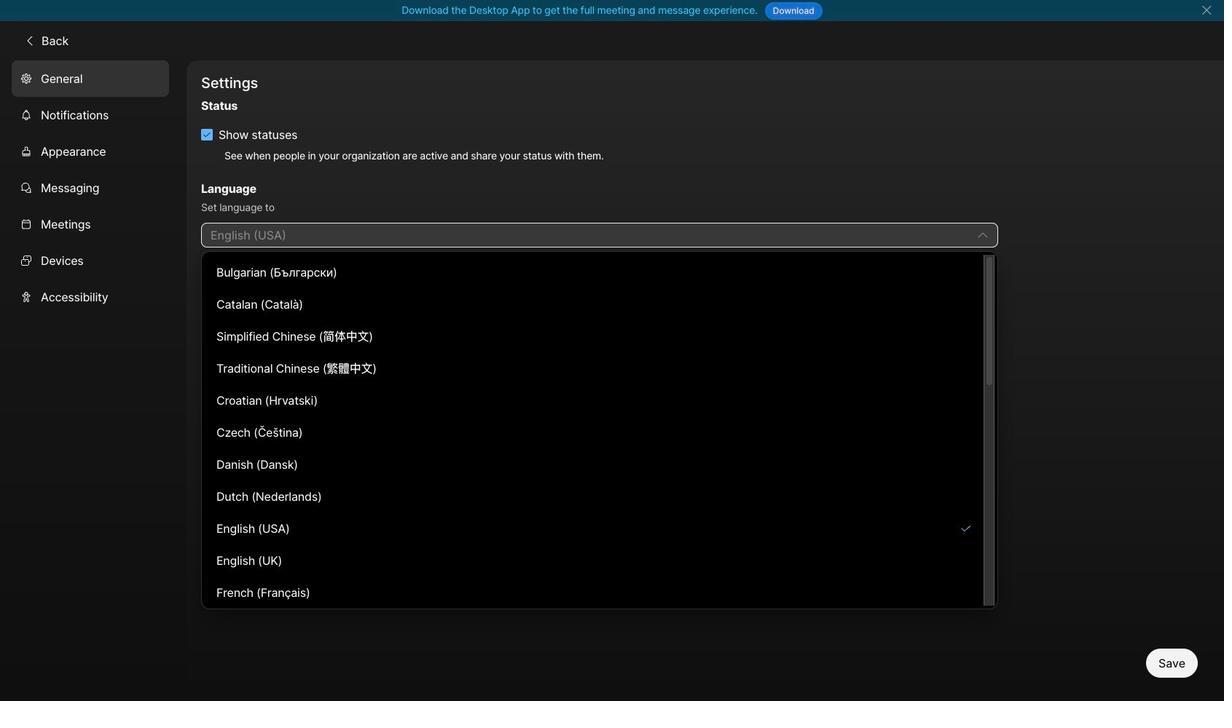 Task type: locate. For each thing, give the bounding box(es) containing it.
settings navigation
[[0, 60, 187, 702]]

devices tab
[[12, 243, 169, 279]]

option
[[208, 515, 981, 544]]

cancel_16 image
[[1201, 4, 1213, 16]]

list box
[[205, 255, 995, 608]]



Task type: describe. For each thing, give the bounding box(es) containing it.
appearance tab
[[12, 133, 169, 170]]

notifications tab
[[12, 97, 169, 133]]

accessibility tab
[[12, 279, 169, 315]]

messaging tab
[[12, 170, 169, 206]]

meetings tab
[[12, 206, 169, 243]]

general tab
[[12, 60, 169, 97]]



Task type: vqa. For each thing, say whether or not it's contained in the screenshot.
navigation
no



